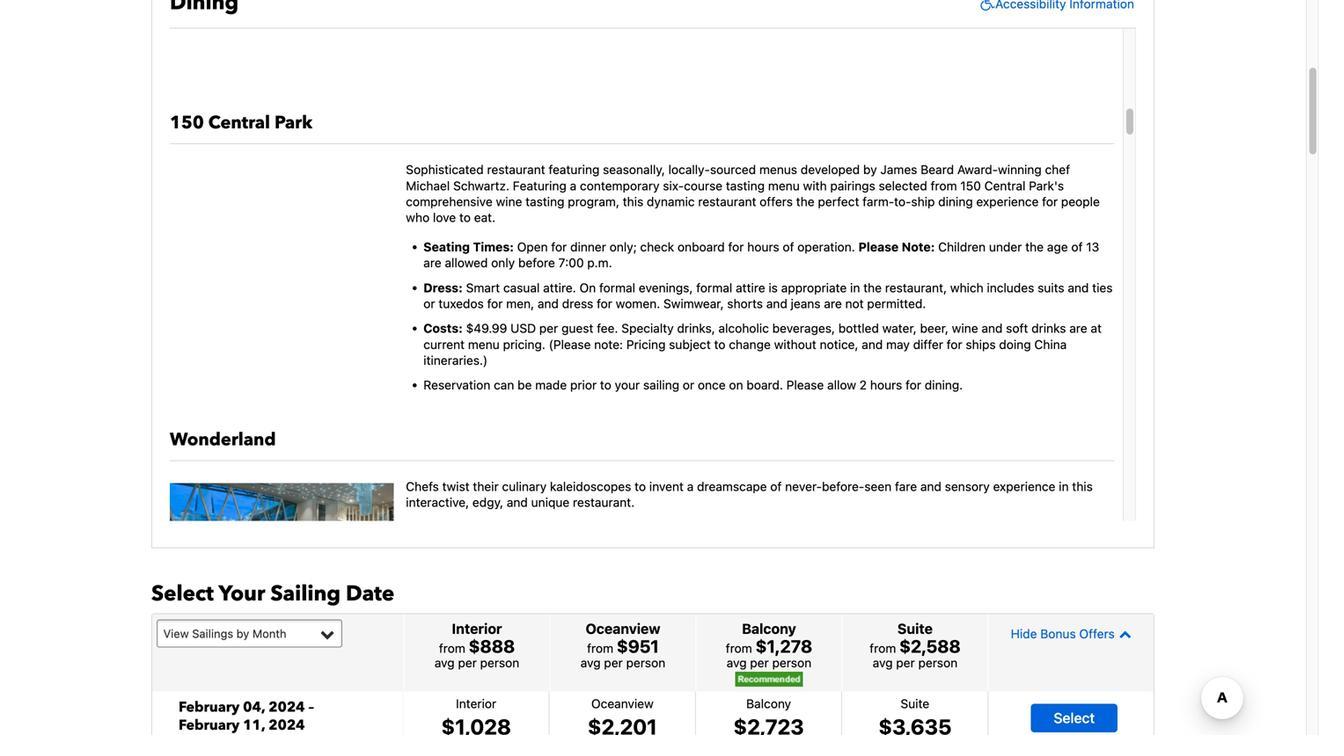 Task type: vqa. For each thing, say whether or not it's contained in the screenshot.
once
yes



Task type: describe. For each thing, give the bounding box(es) containing it.
on
[[729, 378, 743, 393]]

seen
[[864, 480, 892, 494]]

soft
[[1006, 321, 1028, 336]]

2024
[[269, 698, 305, 717]]

0 horizontal spatial tasting
[[526, 194, 565, 209]]

open
[[517, 240, 548, 254]]

who
[[406, 210, 430, 225]]

$2,588
[[899, 636, 961, 657]]

and down the culinary
[[507, 496, 528, 510]]

wine inside the sophisticated restaurant featuring seasonally, locally-sourced menus developed by james beard award-winning chef michael schwartz. featuring a contemporary six-course tasting menu with pairings selected from 150 central park's comprehensive wine tasting program, this dynamic restaurant offers the perfect farm-to-ship dining experience for people who love to eat.
[[496, 194, 522, 209]]

ties
[[1092, 281, 1113, 295]]

to inside chefs twist their culinary kaleidoscopes to invent a dreamscape of never-before-seen fare and sensory experience in this interactive, edgy, and unique restaurant.
[[635, 480, 646, 494]]

times:
[[473, 240, 514, 254]]

the inside children under the age of 13 are allowed only before 7:00 p.m.
[[1025, 240, 1044, 254]]

under
[[989, 240, 1022, 254]]

are left required.
[[500, 13, 518, 27]]

per for $1,278
[[750, 656, 769, 670]]

kaleidoscopes
[[550, 480, 631, 494]]

developed
[[801, 162, 860, 177]]

chevron up image
[[1115, 628, 1131, 640]]

select for select your sailing date
[[151, 580, 214, 609]]

operation.
[[798, 240, 855, 254]]

avg for $2,588
[[873, 656, 893, 670]]

children under the age of 13 are allowed only before 7:00 p.m.
[[424, 240, 1099, 270]]

0 vertical spatial central
[[208, 111, 270, 135]]

dreamscape
[[697, 480, 767, 494]]

a inside chefs twist their culinary kaleidoscopes to invent a dreamscape of never-before-seen fare and sensory experience in this interactive, edgy, and unique restaurant.
[[687, 480, 694, 494]]

to inside the sophisticated restaurant featuring seasonally, locally-sourced menus developed by james beard award-winning chef michael schwartz. featuring a contemporary six-course tasting menu with pairings selected from 150 central park's comprehensive wine tasting program, this dynamic restaurant offers the perfect farm-to-ship dining experience for people who love to eat.
[[459, 210, 471, 225]]

your
[[219, 580, 265, 609]]

which
[[950, 281, 984, 295]]

ships
[[966, 337, 996, 352]]

dinner
[[570, 240, 606, 254]]

month
[[252, 627, 286, 640]]

wonderland
[[170, 428, 276, 452]]

swimwear,
[[663, 297, 724, 311]]

never-
[[785, 480, 822, 494]]

from for $2,588
[[870, 641, 896, 656]]

or inside smart casual attire. on formal evenings, formal attire is appropriate in the restaurant, which includes suits and ties or tuxedos for men, and dress for women. swimwear, shorts and jeans are not permitted.
[[424, 297, 435, 311]]

from inside the sophisticated restaurant featuring seasonally, locally-sourced menus developed by james beard award-winning chef michael schwartz. featuring a contemporary six-course tasting menu with pairings selected from 150 central park's comprehensive wine tasting program, this dynamic restaurant offers the perfect farm-to-ship dining experience for people who love to eat.
[[931, 178, 957, 193]]

invent
[[649, 480, 684, 494]]

children
[[938, 240, 986, 254]]

and right fare
[[920, 480, 942, 494]]

beer,
[[920, 321, 949, 336]]

suits
[[1038, 281, 1065, 295]]

edgy,
[[472, 496, 503, 510]]

select link
[[1031, 704, 1118, 733]]

13
[[1086, 240, 1099, 254]]

0 horizontal spatial 150
[[170, 111, 204, 135]]

offers
[[1079, 627, 1115, 641]]

sophisticated restaurant featuring seasonally, locally-sourced menus developed by james beard award-winning chef michael schwartz. featuring a contemporary six-course tasting menu with pairings selected from 150 central park's comprehensive wine tasting program, this dynamic restaurant offers the perfect farm-to-ship dining experience for people who love to eat.
[[406, 162, 1100, 225]]

water,
[[882, 321, 917, 336]]

for inside the sophisticated restaurant featuring seasonally, locally-sourced menus developed by james beard award-winning chef michael schwartz. featuring a contemporary six-course tasting menu with pairings selected from 150 central park's comprehensive wine tasting program, this dynamic restaurant offers the perfect farm-to-ship dining experience for people who love to eat.
[[1042, 194, 1058, 209]]

are inside $49.99 usd per guest fee. specialty drinks, alcoholic beverages, bottled water, beer, wine and soft drinks are at current menu pricing. (please note: pricing subject to change without notice, and may differ for ships doing china itineraries.)
[[1069, 321, 1087, 336]]

evenings,
[[639, 281, 693, 295]]

1 horizontal spatial hours
[[870, 378, 902, 393]]

beverages,
[[772, 321, 835, 336]]

are inside children under the age of 13 are allowed only before 7:00 p.m.
[[424, 256, 441, 270]]

select for select
[[1054, 710, 1095, 727]]

from for $1,278
[[726, 641, 752, 656]]

oceanview for oceanview
[[591, 697, 654, 711]]

usd
[[511, 321, 536, 336]]

of inside children under the age of 13 are allowed only before 7:00 p.m.
[[1071, 240, 1083, 254]]

bottled
[[838, 321, 879, 336]]

perfect
[[818, 194, 859, 209]]

once
[[698, 378, 726, 393]]

guest
[[562, 321, 593, 336]]

of inside chefs twist their culinary kaleidoscopes to invent a dreamscape of never-before-seen fare and sensory experience in this interactive, edgy, and unique restaurant.
[[770, 480, 782, 494]]

bonus
[[1040, 627, 1076, 641]]

the inside smart casual attire. on formal evenings, formal attire is appropriate in the restaurant, which includes suits and ties or tuxedos for men, and dress for women. swimwear, shorts and jeans are not permitted.
[[863, 281, 882, 295]]

balcony from $1,278 avg per person
[[726, 621, 812, 670]]

for right 'onboard'
[[728, 240, 744, 254]]

and left ties
[[1068, 281, 1089, 295]]

1 formal from the left
[[599, 281, 635, 295]]

change
[[729, 337, 771, 352]]

person for $888
[[480, 656, 519, 670]]

pairings
[[830, 178, 875, 193]]

$888
[[469, 636, 515, 657]]

subject
[[669, 337, 711, 352]]

avg for $1,278
[[727, 656, 747, 670]]

sophisticated
[[406, 162, 484, 177]]

suite for suite
[[901, 697, 929, 711]]

fee.
[[597, 321, 618, 336]]

2 formal from the left
[[696, 281, 732, 295]]

in inside chefs twist their culinary kaleidoscopes to invent a dreamscape of never-before-seen fare and sensory experience in this interactive, edgy, and unique restaurant.
[[1059, 480, 1069, 494]]

featuring
[[549, 162, 600, 177]]

1 horizontal spatial or
[[683, 378, 694, 393]]

1 horizontal spatial tasting
[[726, 178, 765, 193]]

is
[[769, 281, 778, 295]]

smart casual attire. on formal evenings, formal attire is appropriate in the restaurant, which includes suits and ties or tuxedos for men, and dress for women. swimwear, shorts and jeans are not permitted.
[[424, 281, 1113, 311]]

per for $951
[[604, 656, 623, 670]]

on
[[580, 281, 596, 295]]

oceanview for oceanview from $951 avg per person
[[586, 621, 660, 637]]

drinks
[[1032, 321, 1066, 336]]

permitted.
[[867, 297, 926, 311]]

drinks,
[[677, 321, 715, 336]]

jeans
[[791, 297, 821, 311]]

reservation can be made prior to your sailing or once on board. please allow 2 hours for dining.
[[424, 378, 963, 393]]

sailing
[[270, 580, 341, 609]]

avg for $951
[[581, 656, 601, 670]]

2
[[860, 378, 867, 393]]

chefs twist their culinary kaleidoscopes to invent a dreamscape of never-before-seen fare and sensory experience in this interactive, edgy, and unique restaurant.
[[406, 480, 1093, 510]]

interactive,
[[406, 496, 469, 510]]

to inside $49.99 usd per guest fee. specialty drinks, alcoholic beverages, bottled water, beer, wine and soft drinks are at current menu pricing. (please note: pricing subject to change without notice, and may differ for ships doing china itineraries.)
[[714, 337, 726, 352]]

(please
[[549, 337, 591, 352]]

this inside chefs twist their culinary kaleidoscopes to invent a dreamscape of never-before-seen fare and sensory experience in this interactive, edgy, and unique restaurant.
[[1072, 480, 1093, 494]]

for up fee.
[[597, 297, 612, 311]]

includes
[[987, 281, 1034, 295]]

at
[[1091, 321, 1102, 336]]

please for note:
[[859, 240, 899, 254]]

before
[[518, 256, 555, 270]]

their
[[473, 480, 499, 494]]

notice,
[[820, 337, 858, 352]]

seating
[[424, 240, 470, 254]]

wheelchair image
[[976, 0, 995, 12]]

by inside the sophisticated restaurant featuring seasonally, locally-sourced menus developed by james beard award-winning chef michael schwartz. featuring a contemporary six-course tasting menu with pairings selected from 150 central park's comprehensive wine tasting program, this dynamic restaurant offers the perfect farm-to-ship dining experience for people who love to eat.
[[863, 162, 877, 177]]

to-
[[894, 194, 911, 209]]

sensory
[[945, 480, 990, 494]]

for up 7:00
[[551, 240, 567, 254]]

only
[[491, 256, 515, 270]]

reservation
[[424, 378, 490, 393]]

experience inside chefs twist their culinary kaleidoscopes to invent a dreamscape of never-before-seen fare and sensory experience in this interactive, edgy, and unique restaurant.
[[993, 480, 1056, 494]]

and down attire.
[[538, 297, 559, 311]]

before-
[[822, 480, 864, 494]]

age
[[1047, 240, 1068, 254]]



Task type: locate. For each thing, give the bounding box(es) containing it.
1 vertical spatial this
[[1072, 480, 1093, 494]]

0 vertical spatial balcony
[[742, 621, 796, 637]]

not
[[845, 297, 864, 311]]

04,
[[243, 698, 265, 717]]

wine up ships
[[952, 321, 978, 336]]

2 vertical spatial the
[[863, 281, 882, 295]]

menu down menus
[[768, 178, 800, 193]]

0 horizontal spatial formal
[[599, 281, 635, 295]]

dress
[[562, 297, 593, 311]]

alcoholic
[[719, 321, 769, 336]]

0 horizontal spatial hours
[[747, 240, 779, 254]]

0 horizontal spatial please
[[786, 378, 824, 393]]

$1,278
[[756, 636, 812, 657]]

program,
[[568, 194, 619, 209]]

dining
[[938, 194, 973, 209]]

0 vertical spatial menu
[[768, 178, 800, 193]]

select your sailing date
[[151, 580, 394, 609]]

3 person from the left
[[772, 656, 812, 670]]

150 central park
[[170, 111, 312, 135]]

winning
[[998, 162, 1042, 177]]

schwartz.
[[453, 178, 509, 193]]

–
[[308, 698, 314, 717]]

0 vertical spatial experience
[[976, 194, 1039, 209]]

0 horizontal spatial a
[[570, 178, 577, 193]]

chef
[[1045, 162, 1070, 177]]

1 vertical spatial a
[[687, 480, 694, 494]]

for left dining.
[[906, 378, 921, 393]]

0 vertical spatial select
[[151, 580, 214, 609]]

1 avg from the left
[[435, 656, 455, 670]]

1 vertical spatial in
[[1059, 480, 1069, 494]]

contemporary
[[580, 178, 660, 193]]

for down beer,
[[947, 337, 962, 352]]

0 horizontal spatial menu
[[468, 337, 500, 352]]

shorts
[[727, 297, 763, 311]]

2 horizontal spatial of
[[1071, 240, 1083, 254]]

for
[[1042, 194, 1058, 209], [551, 240, 567, 254], [728, 240, 744, 254], [487, 297, 503, 311], [597, 297, 612, 311], [947, 337, 962, 352], [906, 378, 921, 393]]

4 person from the left
[[918, 656, 958, 670]]

love
[[433, 210, 456, 225]]

per inside balcony from $1,278 avg per person
[[750, 656, 769, 670]]

and down is
[[766, 297, 787, 311]]

$49.99 usd per guest fee. specialty drinks, alcoholic beverages, bottled water, beer, wine and soft drinks are at current menu pricing. (please note: pricing subject to change without notice, and may differ for ships doing china itineraries.)
[[424, 321, 1102, 368]]

from for $951
[[587, 641, 613, 656]]

comprehensive
[[406, 194, 493, 209]]

of left operation.
[[783, 240, 794, 254]]

person inside interior from $888 avg per person
[[480, 656, 519, 670]]

your
[[615, 378, 640, 393]]

person
[[480, 656, 519, 670], [626, 656, 665, 670], [772, 656, 812, 670], [918, 656, 958, 670]]

1 vertical spatial 150
[[960, 178, 981, 193]]

from up recommended image
[[726, 641, 752, 656]]

avg left $2,588 on the bottom right
[[873, 656, 893, 670]]

itineraries.)
[[424, 353, 488, 368]]

1 horizontal spatial central
[[984, 178, 1026, 193]]

person for $1,278
[[772, 656, 812, 670]]

per for $2,588
[[896, 656, 915, 670]]

to
[[459, 210, 471, 225], [714, 337, 726, 352], [600, 378, 611, 393], [635, 480, 646, 494]]

oceanview inside oceanview from $951 avg per person
[[586, 621, 660, 637]]

to left invent
[[635, 480, 646, 494]]

0 vertical spatial the
[[796, 194, 815, 209]]

pricing.
[[503, 337, 545, 352]]

chefs
[[406, 480, 439, 494]]

person for $2,588
[[918, 656, 958, 670]]

eat.
[[474, 210, 496, 225]]

from inside interior from $888 avg per person
[[439, 641, 465, 656]]

the
[[796, 194, 815, 209], [1025, 240, 1044, 254], [863, 281, 882, 295]]

experience down winning
[[976, 194, 1039, 209]]

this inside the sophisticated restaurant featuring seasonally, locally-sourced menus developed by james beard award-winning chef michael schwartz. featuring a contemporary six-course tasting menu with pairings selected from 150 central park's comprehensive wine tasting program, this dynamic restaurant offers the perfect farm-to-ship dining experience for people who love to eat.
[[623, 194, 643, 209]]

central inside the sophisticated restaurant featuring seasonally, locally-sourced menus developed by james beard award-winning chef michael schwartz. featuring a contemporary six-course tasting menu with pairings selected from 150 central park's comprehensive wine tasting program, this dynamic restaurant offers the perfect farm-to-ship dining experience for people who love to eat.
[[984, 178, 1026, 193]]

tasting down sourced
[[726, 178, 765, 193]]

allow
[[827, 378, 856, 393]]

or
[[424, 297, 435, 311], [683, 378, 694, 393]]

per
[[539, 321, 558, 336], [458, 656, 477, 670], [604, 656, 623, 670], [750, 656, 769, 670], [896, 656, 915, 670]]

from left $2,588 on the bottom right
[[870, 641, 896, 656]]

0 vertical spatial tasting
[[726, 178, 765, 193]]

interior for interior from $888 avg per person
[[452, 621, 502, 637]]

current
[[424, 337, 465, 352]]

please for allow
[[786, 378, 824, 393]]

by up the pairings
[[863, 162, 877, 177]]

avg up recommended image
[[727, 656, 747, 670]]

menu inside $49.99 usd per guest fee. specialty drinks, alcoholic beverages, bottled water, beer, wine and soft drinks are at current menu pricing. (please note: pricing subject to change without notice, and may differ for ships doing china itineraries.)
[[468, 337, 500, 352]]

avg inside interior from $888 avg per person
[[435, 656, 455, 670]]

1 person from the left
[[480, 656, 519, 670]]

without
[[774, 337, 816, 352]]

1 vertical spatial experience
[[993, 480, 1056, 494]]

are down seating
[[424, 256, 441, 270]]

0 horizontal spatial the
[[796, 194, 815, 209]]

0 vertical spatial interior
[[452, 621, 502, 637]]

from for $888
[[439, 641, 465, 656]]

by left month
[[236, 627, 249, 640]]

and up ships
[[982, 321, 1003, 336]]

1 vertical spatial balcony
[[746, 697, 791, 711]]

person inside oceanview from $951 avg per person
[[626, 656, 665, 670]]

from down beard
[[931, 178, 957, 193]]

person inside balcony from $1,278 avg per person
[[772, 656, 812, 670]]

date
[[346, 580, 394, 609]]

tasting
[[726, 178, 765, 193], [526, 194, 565, 209]]

tuxedos
[[439, 297, 484, 311]]

1 vertical spatial oceanview
[[591, 697, 654, 711]]

allowed
[[445, 256, 488, 270]]

1 horizontal spatial a
[[687, 480, 694, 494]]

0 horizontal spatial restaurant
[[487, 162, 545, 177]]

interior from $888 avg per person
[[435, 621, 519, 670]]

from left $951
[[587, 641, 613, 656]]

0 vertical spatial or
[[424, 297, 435, 311]]

oceanview from $951 avg per person
[[581, 621, 665, 670]]

six-
[[663, 178, 684, 193]]

1 vertical spatial restaurant
[[698, 194, 756, 209]]

restaurant.
[[573, 496, 635, 510]]

1 horizontal spatial of
[[783, 240, 794, 254]]

balcony down recommended image
[[746, 697, 791, 711]]

are left at
[[1069, 321, 1087, 336]]

from inside balcony from $1,278 avg per person
[[726, 641, 752, 656]]

2 avg from the left
[[581, 656, 601, 670]]

are left not
[[824, 297, 842, 311]]

avg left $951
[[581, 656, 601, 670]]

wine down schwartz.
[[496, 194, 522, 209]]

0 horizontal spatial this
[[623, 194, 643, 209]]

hide bonus offers
[[1011, 627, 1115, 641]]

0 horizontal spatial central
[[208, 111, 270, 135]]

1 horizontal spatial 150
[[960, 178, 981, 193]]

0 horizontal spatial select
[[151, 580, 214, 609]]

may
[[886, 337, 910, 352]]

please left note:
[[859, 240, 899, 254]]

restaurant down the course
[[698, 194, 756, 209]]

locally-
[[668, 162, 710, 177]]

avg inside oceanview from $951 avg per person
[[581, 656, 601, 670]]

2 horizontal spatial the
[[1025, 240, 1044, 254]]

1 horizontal spatial formal
[[696, 281, 732, 295]]

4 avg from the left
[[873, 656, 893, 670]]

1 horizontal spatial menu
[[768, 178, 800, 193]]

per inside interior from $888 avg per person
[[458, 656, 477, 670]]

appropriate
[[781, 281, 847, 295]]

for inside $49.99 usd per guest fee. specialty drinks, alcoholic beverages, bottled water, beer, wine and soft drinks are at current menu pricing. (please note: pricing subject to change without notice, and may differ for ships doing china itineraries.)
[[947, 337, 962, 352]]

avg inside suite from $2,588 avg per person
[[873, 656, 893, 670]]

to left your
[[600, 378, 611, 393]]

from
[[931, 178, 957, 193], [439, 641, 465, 656], [587, 641, 613, 656], [726, 641, 752, 656], [870, 641, 896, 656]]

1 vertical spatial central
[[984, 178, 1026, 193]]

person inside suite from $2,588 avg per person
[[918, 656, 958, 670]]

1 vertical spatial suite
[[901, 697, 929, 711]]

3 avg from the left
[[727, 656, 747, 670]]

to down drinks,
[[714, 337, 726, 352]]

park
[[275, 111, 312, 135]]

2 person from the left
[[626, 656, 665, 670]]

from inside oceanview from $951 avg per person
[[587, 641, 613, 656]]

1 horizontal spatial this
[[1072, 480, 1093, 494]]

a inside the sophisticated restaurant featuring seasonally, locally-sourced menus developed by james beard award-winning chef michael schwartz. featuring a contemporary six-course tasting menu with pairings selected from 150 central park's comprehensive wine tasting program, this dynamic restaurant offers the perfect farm-to-ship dining experience for people who love to eat.
[[570, 178, 577, 193]]

per for $888
[[458, 656, 477, 670]]

are inside smart casual attire. on formal evenings, formal attire is appropriate in the restaurant, which includes suits and ties or tuxedos for men, and dress for women. swimwear, shorts and jeans are not permitted.
[[824, 297, 842, 311]]

china
[[1034, 337, 1067, 352]]

balcony up recommended image
[[742, 621, 796, 637]]

avg left $888
[[435, 656, 455, 670]]

the inside the sophisticated restaurant featuring seasonally, locally-sourced menus developed by james beard award-winning chef michael schwartz. featuring a contemporary six-course tasting menu with pairings selected from 150 central park's comprehensive wine tasting program, this dynamic restaurant offers the perfect farm-to-ship dining experience for people who love to eat.
[[796, 194, 815, 209]]

1 horizontal spatial restaurant
[[698, 194, 756, 209]]

experience inside the sophisticated restaurant featuring seasonally, locally-sourced menus developed by james beard award-winning chef michael schwartz. featuring a contemporary six-course tasting menu with pairings selected from 150 central park's comprehensive wine tasting program, this dynamic restaurant offers the perfect farm-to-ship dining experience for people who love to eat.
[[976, 194, 1039, 209]]

formal up 'swimwear,'
[[696, 281, 732, 295]]

avg for $888
[[435, 656, 455, 670]]

people
[[1061, 194, 1100, 209]]

0 vertical spatial 150
[[170, 111, 204, 135]]

0 vertical spatial hours
[[747, 240, 779, 254]]

1 vertical spatial the
[[1025, 240, 1044, 254]]

avg inside balcony from $1,278 avg per person
[[727, 656, 747, 670]]

menu inside the sophisticated restaurant featuring seasonally, locally-sourced menus developed by james beard award-winning chef michael schwartz. featuring a contemporary six-course tasting menu with pairings selected from 150 central park's comprehensive wine tasting program, this dynamic restaurant offers the perfect farm-to-ship dining experience for people who love to eat.
[[768, 178, 800, 193]]

tasting down featuring
[[526, 194, 565, 209]]

view sailings by month link
[[157, 620, 342, 648]]

restaurant,
[[885, 281, 947, 295]]

central
[[208, 111, 270, 135], [984, 178, 1026, 193]]

differ
[[913, 337, 943, 352]]

balcony inside balcony from $1,278 avg per person
[[742, 621, 796, 637]]

casual
[[503, 281, 540, 295]]

interior for interior
[[456, 697, 496, 711]]

1 horizontal spatial select
[[1054, 710, 1095, 727]]

balcony for balcony
[[746, 697, 791, 711]]

1 vertical spatial please
[[786, 378, 824, 393]]

check
[[640, 240, 674, 254]]

0 horizontal spatial by
[[236, 627, 249, 640]]

0 horizontal spatial of
[[770, 480, 782, 494]]

of left the never-
[[770, 480, 782, 494]]

fare
[[895, 480, 917, 494]]

hours right 2
[[870, 378, 902, 393]]

person for $951
[[626, 656, 665, 670]]

menu down the $49.99
[[468, 337, 500, 352]]

from left $888
[[439, 641, 465, 656]]

interior inside interior from $888 avg per person
[[452, 621, 502, 637]]

0 vertical spatial please
[[859, 240, 899, 254]]

sailings
[[192, 627, 233, 640]]

0 vertical spatial oceanview
[[586, 621, 660, 637]]

per inside oceanview from $951 avg per person
[[604, 656, 623, 670]]

the left age
[[1025, 240, 1044, 254]]

please
[[859, 240, 899, 254], [786, 378, 824, 393]]

1 horizontal spatial in
[[1059, 480, 1069, 494]]

of left 13
[[1071, 240, 1083, 254]]

twist
[[442, 480, 470, 494]]

150 inside the sophisticated restaurant featuring seasonally, locally-sourced menus developed by james beard award-winning chef michael schwartz. featuring a contemporary six-course tasting menu with pairings selected from 150 central park's comprehensive wine tasting program, this dynamic restaurant offers the perfect farm-to-ship dining experience for people who love to eat.
[[960, 178, 981, 193]]

1 vertical spatial tasting
[[526, 194, 565, 209]]

1 horizontal spatial wine
[[952, 321, 978, 336]]

balcony for balcony from $1,278 avg per person
[[742, 621, 796, 637]]

1 horizontal spatial the
[[863, 281, 882, 295]]

0 horizontal spatial or
[[424, 297, 435, 311]]

7:00
[[558, 256, 584, 270]]

1 vertical spatial menu
[[468, 337, 500, 352]]

reservations
[[424, 13, 497, 27]]

central left park
[[208, 111, 270, 135]]

0 vertical spatial a
[[570, 178, 577, 193]]

the up not
[[863, 281, 882, 295]]

a right invent
[[687, 480, 694, 494]]

1 horizontal spatial by
[[863, 162, 877, 177]]

0 vertical spatial suite
[[898, 621, 933, 637]]

1 vertical spatial hours
[[870, 378, 902, 393]]

central down winning
[[984, 178, 1026, 193]]

featuring
[[513, 178, 567, 193]]

1 horizontal spatial please
[[859, 240, 899, 254]]

1 vertical spatial select
[[1054, 710, 1095, 727]]

made
[[535, 378, 567, 393]]

restaurant up featuring
[[487, 162, 545, 177]]

award-
[[957, 162, 998, 177]]

per inside $49.99 usd per guest fee. specialty drinks, alcoholic beverages, bottled water, beer, wine and soft drinks are at current menu pricing. (please note: pricing subject to change without notice, and may differ for ships doing china itineraries.)
[[539, 321, 558, 336]]

menu
[[768, 178, 800, 193], [468, 337, 500, 352]]

a
[[570, 178, 577, 193], [687, 480, 694, 494]]

0 vertical spatial in
[[850, 281, 860, 295]]

hours up is
[[747, 240, 779, 254]]

to left eat.
[[459, 210, 471, 225]]

michael
[[406, 178, 450, 193]]

formal up women. on the top
[[599, 281, 635, 295]]

per inside suite from $2,588 avg per person
[[896, 656, 915, 670]]

with
[[803, 178, 827, 193]]

for down park's
[[1042, 194, 1058, 209]]

select up view
[[151, 580, 214, 609]]

offers
[[760, 194, 793, 209]]

suite inside suite from $2,588 avg per person
[[898, 621, 933, 637]]

1 vertical spatial interior
[[456, 697, 496, 711]]

0 vertical spatial restaurant
[[487, 162, 545, 177]]

0 vertical spatial by
[[863, 162, 877, 177]]

view sailings by month
[[163, 627, 286, 640]]

wine inside $49.99 usd per guest fee. specialty drinks, alcoholic beverages, bottled water, beer, wine and soft drinks are at current menu pricing. (please note: pricing subject to change without notice, and may differ for ships doing china itineraries.)
[[952, 321, 978, 336]]

and down bottled at the top right of the page
[[862, 337, 883, 352]]

specialty
[[622, 321, 674, 336]]

0 horizontal spatial wine
[[496, 194, 522, 209]]

0 vertical spatial this
[[623, 194, 643, 209]]

please left allow
[[786, 378, 824, 393]]

women.
[[616, 297, 660, 311]]

1 vertical spatial by
[[236, 627, 249, 640]]

1 vertical spatial wine
[[952, 321, 978, 336]]

0 horizontal spatial in
[[850, 281, 860, 295]]

in inside smart casual attire. on formal evenings, formal attire is appropriate in the restaurant, which includes suits and ties or tuxedos for men, and dress for women. swimwear, shorts and jeans are not permitted.
[[850, 281, 860, 295]]

seating times: open for dinner only; check onboard for hours of operation. please note:
[[424, 240, 935, 254]]

recommended image
[[735, 672, 803, 687]]

0 vertical spatial wine
[[496, 194, 522, 209]]

suite for suite from $2,588 avg per person
[[898, 621, 933, 637]]

a down 'featuring'
[[570, 178, 577, 193]]

or down dress:
[[424, 297, 435, 311]]

select down hide bonus offers link
[[1054, 710, 1095, 727]]

dress:
[[424, 281, 463, 295]]

the down with
[[796, 194, 815, 209]]

or left once
[[683, 378, 694, 393]]

balcony
[[742, 621, 796, 637], [746, 697, 791, 711]]

1 vertical spatial or
[[683, 378, 694, 393]]

from inside suite from $2,588 avg per person
[[870, 641, 896, 656]]

view
[[163, 627, 189, 640]]

for down smart
[[487, 297, 503, 311]]

experience right sensory
[[993, 480, 1056, 494]]

are
[[500, 13, 518, 27], [424, 256, 441, 270], [824, 297, 842, 311], [1069, 321, 1087, 336]]

onboard
[[678, 240, 725, 254]]



